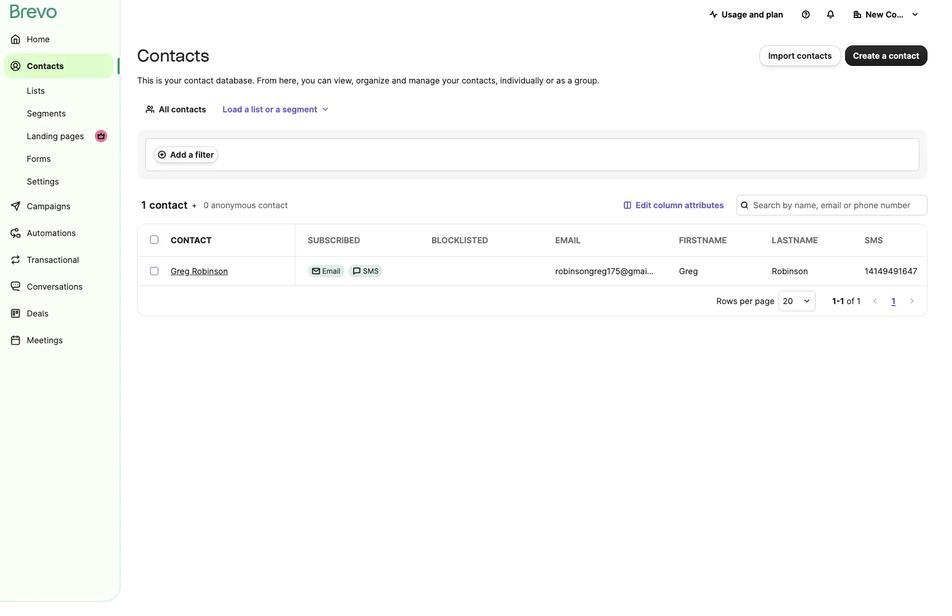 Task type: vqa. For each thing, say whether or not it's contained in the screenshot.
the topmost *
no



Task type: locate. For each thing, give the bounding box(es) containing it.
1 horizontal spatial sms
[[865, 235, 883, 246]]

landing pages link
[[4, 126, 114, 147]]

campaigns
[[27, 201, 70, 212]]

attributes
[[685, 200, 724, 211]]

add
[[170, 150, 187, 160]]

firstname
[[680, 235, 727, 246]]

2 robinson from the left
[[772, 266, 809, 277]]

or inside button
[[265, 104, 274, 115]]

1 contact + 0 anonymous contact
[[141, 199, 288, 212]]

0 horizontal spatial robinson
[[192, 266, 228, 277]]

contact
[[889, 51, 920, 61], [184, 75, 214, 86], [149, 199, 188, 212], [258, 200, 288, 211]]

new company button
[[846, 4, 928, 25]]

20
[[783, 296, 794, 306]]

1 robinson from the left
[[192, 266, 228, 277]]

all contacts
[[159, 104, 206, 115]]

add a filter button
[[154, 147, 218, 163]]

robinson
[[192, 266, 228, 277], [772, 266, 809, 277]]

sms
[[865, 235, 883, 246], [363, 267, 379, 276]]

or
[[546, 75, 554, 86], [265, 104, 274, 115]]

0 horizontal spatial contacts
[[171, 104, 206, 115]]

0 vertical spatial contacts
[[797, 51, 833, 61]]

contacts,
[[462, 75, 498, 86]]

rows
[[717, 296, 738, 306]]

1 horizontal spatial greg
[[680, 266, 698, 277]]

edit
[[636, 200, 652, 211]]

segments link
[[4, 103, 114, 124]]

1-
[[833, 296, 841, 306]]

contacts right the all
[[171, 104, 206, 115]]

0
[[204, 200, 209, 211]]

contacts up is
[[137, 46, 209, 66]]

per
[[740, 296, 753, 306]]

is
[[156, 75, 162, 86]]

sms up 14149491647
[[865, 235, 883, 246]]

left___c25ys image
[[312, 267, 320, 276]]

greg down contact
[[171, 266, 190, 277]]

0 horizontal spatial sms
[[363, 267, 379, 276]]

usage and plan button
[[702, 4, 792, 25]]

1 vertical spatial contacts
[[171, 104, 206, 115]]

robinsongreg175@gmail.com
[[556, 266, 668, 277]]

and left manage
[[392, 75, 407, 86]]

column
[[654, 200, 683, 211]]

2 your from the left
[[442, 75, 460, 86]]

1 horizontal spatial contacts
[[797, 51, 833, 61]]

a right list
[[276, 104, 280, 115]]

and
[[750, 9, 765, 20], [392, 75, 407, 86]]

contacts up lists
[[27, 61, 64, 71]]

and inside button
[[750, 9, 765, 20]]

0 horizontal spatial your
[[165, 75, 182, 86]]

1 horizontal spatial contacts
[[137, 46, 209, 66]]

your right is
[[165, 75, 182, 86]]

1 horizontal spatial and
[[750, 9, 765, 20]]

1 inside "button"
[[892, 296, 896, 306]]

0 vertical spatial sms
[[865, 235, 883, 246]]

group.
[[575, 75, 600, 86]]

a left list
[[245, 104, 249, 115]]

1 vertical spatial or
[[265, 104, 274, 115]]

a right add
[[189, 150, 193, 160]]

your right manage
[[442, 75, 460, 86]]

and left plan
[[750, 9, 765, 20]]

new company
[[866, 9, 924, 20]]

sms right left___c25ys icon
[[363, 267, 379, 276]]

contacts inside import contacts button
[[797, 51, 833, 61]]

0 vertical spatial and
[[750, 9, 765, 20]]

edit column attributes button
[[616, 195, 733, 216]]

or right list
[[265, 104, 274, 115]]

contact inside 1 contact + 0 anonymous contact
[[258, 200, 288, 211]]

contacts right the import
[[797, 51, 833, 61]]

1 greg from the left
[[171, 266, 190, 277]]

0 horizontal spatial contacts
[[27, 61, 64, 71]]

subscribed
[[308, 235, 360, 246]]

deals
[[27, 309, 49, 319]]

1 horizontal spatial or
[[546, 75, 554, 86]]

contacts link
[[4, 54, 114, 78]]

left___rvooi image
[[97, 132, 105, 140]]

load a list or a segment
[[223, 104, 318, 115]]

robinson up 20 at right
[[772, 266, 809, 277]]

a
[[883, 51, 887, 61], [568, 75, 573, 86], [245, 104, 249, 115], [276, 104, 280, 115], [189, 150, 193, 160]]

1 down 14149491647
[[892, 296, 896, 306]]

robinson down contact
[[192, 266, 228, 277]]

a right "create"
[[883, 51, 887, 61]]

a for add a filter
[[189, 150, 193, 160]]

conversations
[[27, 282, 83, 292]]

lists link
[[4, 80, 114, 101]]

add a filter
[[170, 150, 214, 160]]

greg down firstname
[[680, 266, 698, 277]]

organize
[[356, 75, 390, 86]]

anonymous
[[211, 200, 256, 211]]

14149491647
[[865, 266, 918, 277]]

here,
[[279, 75, 299, 86]]

list
[[251, 104, 263, 115]]

greg for greg robinson
[[171, 266, 190, 277]]

rows per page
[[717, 296, 775, 306]]

0 horizontal spatial greg
[[171, 266, 190, 277]]

0 horizontal spatial or
[[265, 104, 274, 115]]

contacts
[[137, 46, 209, 66], [27, 61, 64, 71]]

greg
[[171, 266, 190, 277], [680, 266, 698, 277]]

greg robinson
[[171, 266, 228, 277]]

1 vertical spatial and
[[392, 75, 407, 86]]

contact right "create"
[[889, 51, 920, 61]]

contact
[[171, 235, 212, 246]]

contact right anonymous
[[258, 200, 288, 211]]

1 horizontal spatial robinson
[[772, 266, 809, 277]]

plan
[[767, 9, 784, 20]]

greg for greg
[[680, 266, 698, 277]]

2 greg from the left
[[680, 266, 698, 277]]

1 horizontal spatial your
[[442, 75, 460, 86]]

contact left +
[[149, 199, 188, 212]]

database.
[[216, 75, 255, 86]]

1 left of
[[841, 296, 845, 306]]

blocklisted
[[432, 235, 489, 246]]

your
[[165, 75, 182, 86], [442, 75, 460, 86]]

1
[[141, 199, 147, 212], [841, 296, 845, 306], [857, 296, 861, 306], [892, 296, 896, 306]]

usage and plan
[[722, 9, 784, 20]]

or left as
[[546, 75, 554, 86]]

lastname
[[772, 235, 819, 246]]

1 vertical spatial sms
[[363, 267, 379, 276]]

landing
[[27, 131, 58, 141]]

email
[[556, 235, 581, 246]]

1 right of
[[857, 296, 861, 306]]



Task type: describe. For each thing, give the bounding box(es) containing it.
individually
[[501, 75, 544, 86]]

automations link
[[4, 221, 114, 246]]

+
[[192, 200, 197, 211]]

usage
[[722, 9, 748, 20]]

lists
[[27, 86, 45, 96]]

forms link
[[4, 149, 114, 169]]

import contacts button
[[760, 45, 841, 66]]

this
[[137, 75, 154, 86]]

settings link
[[4, 171, 114, 192]]

create a contact
[[854, 51, 920, 61]]

page
[[756, 296, 775, 306]]

contacts for import contacts
[[797, 51, 833, 61]]

all
[[159, 104, 169, 115]]

left___c25ys image
[[353, 267, 361, 276]]

segment
[[282, 104, 318, 115]]

as
[[557, 75, 566, 86]]

1 your from the left
[[165, 75, 182, 86]]

segments
[[27, 108, 66, 119]]

new
[[866, 9, 884, 20]]

forms
[[27, 154, 51, 164]]

edit column attributes
[[636, 200, 724, 211]]

1-1 of 1
[[833, 296, 861, 306]]

this is your contact database. from here, you can view, organize and manage your contacts, individually or as a group.
[[137, 75, 600, 86]]

import contacts
[[769, 51, 833, 61]]

can
[[318, 75, 332, 86]]

a for load a list or a segment
[[245, 104, 249, 115]]

landing pages
[[27, 131, 84, 141]]

Search by name, email or phone number search field
[[737, 195, 928, 216]]

contact inside button
[[889, 51, 920, 61]]

home
[[27, 34, 50, 44]]

of
[[847, 296, 855, 306]]

view,
[[334, 75, 354, 86]]

transactional link
[[4, 248, 114, 272]]

create a contact button
[[845, 45, 928, 66]]

a for create a contact
[[883, 51, 887, 61]]

pages
[[60, 131, 84, 141]]

1 button
[[890, 294, 898, 309]]

greg robinson link
[[171, 265, 228, 278]]

0 horizontal spatial and
[[392, 75, 407, 86]]

home link
[[4, 27, 114, 52]]

create
[[854, 51, 881, 61]]

a right as
[[568, 75, 573, 86]]

campaigns link
[[4, 194, 114, 219]]

you
[[301, 75, 315, 86]]

contacts for all contacts
[[171, 104, 206, 115]]

load
[[223, 104, 242, 115]]

conversations link
[[4, 274, 114, 299]]

1 left +
[[141, 199, 147, 212]]

contact up all contacts
[[184, 75, 214, 86]]

email
[[322, 267, 341, 276]]

settings
[[27, 176, 59, 187]]

20 button
[[779, 291, 816, 312]]

deals link
[[4, 301, 114, 326]]

automations
[[27, 228, 76, 238]]

load a list or a segment button
[[215, 99, 338, 120]]

from
[[257, 75, 277, 86]]

filter
[[195, 150, 214, 160]]

company
[[886, 9, 924, 20]]

meetings
[[27, 335, 63, 346]]

0 vertical spatial or
[[546, 75, 554, 86]]

import
[[769, 51, 795, 61]]

manage
[[409, 75, 440, 86]]

meetings link
[[4, 328, 114, 353]]

transactional
[[27, 255, 79, 265]]



